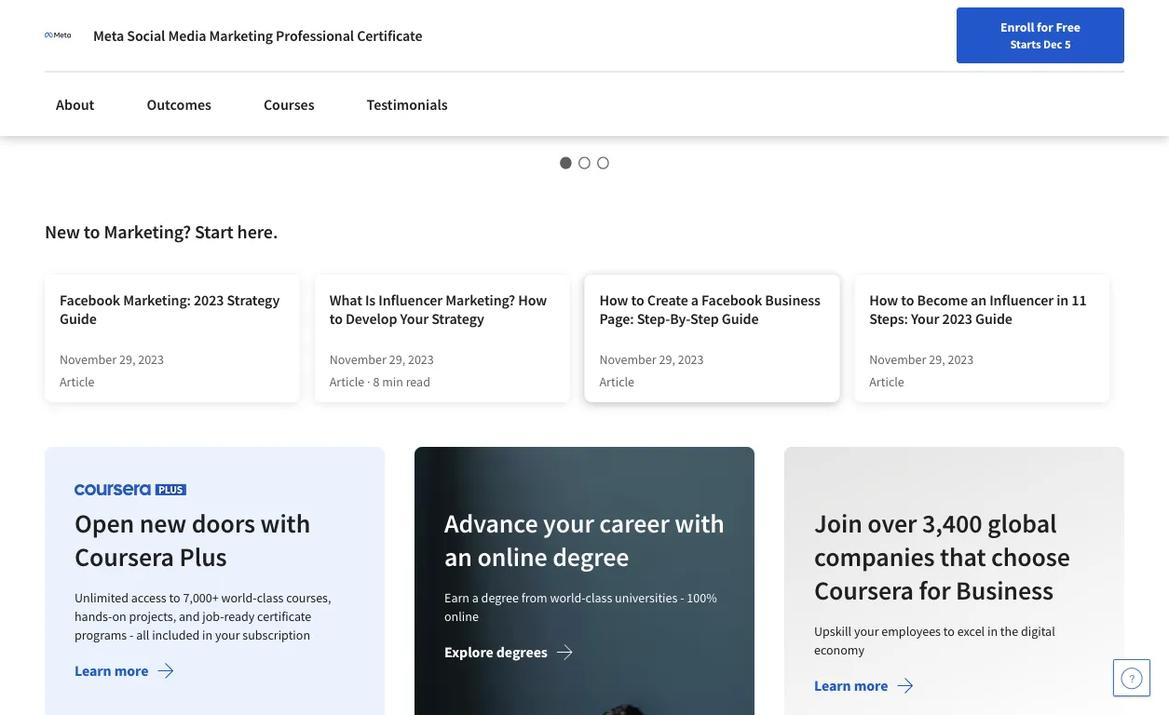 Task type: describe. For each thing, give the bounding box(es) containing it.
excel
[[957, 624, 985, 640]]

- inside earn a degree from world-class universities - 100% online
[[680, 590, 684, 607]]

29, for create
[[659, 352, 675, 368]]

step
[[690, 310, 719, 328]]

testimonials link
[[355, 84, 459, 125]]

learning from canada
[[659, 66, 797, 85]]

learn more for the learn more link to the left
[[75, 662, 149, 681]]

plus
[[179, 541, 227, 574]]

more for the learn more link to the left
[[114, 662, 149, 681]]

learning
[[659, 66, 714, 85]]

enroll for free starts dec 5
[[1001, 19, 1081, 51]]

your for find
[[693, 59, 718, 75]]

explore degrees
[[444, 644, 548, 662]]

advance your career with an online degree
[[444, 508, 725, 574]]

2023 for how to create a facebook business page: step-by-step guide
[[678, 352, 704, 368]]

universities
[[615, 590, 678, 607]]

marketing? inside what is influencer marketing? how to develop your strategy
[[446, 291, 515, 310]]

an inside how to become an influencer in 11 steps: your 2023 guide
[[971, 291, 987, 310]]

individuals link
[[22, 0, 132, 37]]

facebook marketing: 2023 strategy guide
[[60, 291, 280, 328]]

29, for 2023
[[119, 352, 135, 368]]

5
[[1065, 36, 1071, 51]]

2023 for what is influencer marketing? how to develop your strategy
[[408, 352, 434, 368]]

courses
[[264, 95, 314, 114]]

all
[[136, 627, 149, 644]]

an inside advance your career with an online degree
[[444, 541, 472, 574]]

unlimited access to 7,000+ world-class courses, hands-on projects, and job-ready certificate programs - all included in your subscription
[[75, 590, 331, 644]]

guide for how to become an influencer in 11 steps: your 2023 guide
[[975, 310, 1013, 328]]

on
[[112, 609, 126, 625]]

professional
[[276, 26, 354, 45]]

job-
[[202, 609, 224, 625]]

shopping cart: 1 item image
[[802, 51, 837, 81]]

to inside how to create a facebook business page: step-by-step guide
[[631, 291, 644, 310]]

certificate
[[257, 609, 311, 625]]

programs
[[75, 627, 127, 644]]

2023 inside how to become an influencer in 11 steps: your 2023 guide
[[942, 310, 973, 328]]

choose
[[991, 541, 1070, 574]]

new
[[139, 508, 186, 540]]

digital
[[1021, 624, 1055, 640]]

degree inside advance your career with an online degree
[[553, 541, 629, 574]]

7,000+
[[183, 590, 219, 607]]

class for universities
[[586, 590, 612, 607]]

businesses link
[[147, 0, 253, 37]]

read
[[406, 374, 430, 391]]

learn more for the learn more link to the right
[[814, 677, 888, 696]]

join
[[814, 508, 863, 540]]

november for how to become an influencer in 11 steps: your 2023 guide
[[869, 352, 926, 368]]

testimonials
[[367, 95, 448, 114]]

individuals
[[50, 9, 124, 28]]

ready
[[224, 609, 255, 625]]

degrees
[[496, 644, 548, 662]]

certificate
[[357, 26, 422, 45]]

2023 for facebook marketing: 2023 strategy guide
[[138, 352, 164, 368]]

english
[[880, 58, 925, 77]]

dec
[[1043, 36, 1062, 51]]

businesses
[[174, 9, 246, 28]]

·
[[367, 374, 370, 391]]

to inside how to become an influencer in 11 steps: your 2023 guide
[[901, 291, 914, 310]]

advance
[[444, 508, 538, 540]]

outcomes
[[147, 95, 211, 114]]

starts
[[1010, 36, 1041, 51]]

meta social media marketing professional certificate
[[93, 26, 422, 45]]

learn for the learn more link to the right
[[814, 677, 851, 696]]

open new doors with coursera plus
[[75, 508, 310, 574]]

3,400
[[922, 508, 983, 540]]

how for how to become an influencer in 11 steps: your 2023 guide
[[869, 291, 898, 310]]

november for facebook marketing: 2023 strategy guide
[[60, 352, 117, 368]]

find your new career link
[[657, 56, 792, 79]]

explore
[[444, 644, 493, 662]]

canada
[[749, 66, 797, 85]]

slides element
[[78, 154, 1091, 173]]

your inside how to become an influencer in 11 steps: your 2023 guide
[[911, 310, 940, 328]]

1 horizontal spatial learn more link
[[814, 677, 914, 700]]

the
[[1000, 624, 1018, 640]]

100%
[[687, 590, 717, 607]]

projects,
[[129, 609, 176, 625]]

facebook inside facebook marketing: 2023 strategy guide
[[60, 291, 120, 310]]

and
[[179, 609, 200, 625]]

guide for how to create a facebook business page: step-by-step guide
[[722, 310, 759, 328]]

what is influencer marketing? how to develop your strategy
[[330, 291, 547, 328]]

your inside unlimited access to 7,000+ world-class courses, hands-on projects, and job-ready certificate programs - all included in your subscription
[[215, 627, 240, 644]]

start
[[195, 221, 234, 244]]

subscription
[[243, 627, 310, 644]]

upskill your employees to excel in the digital economy
[[814, 624, 1055, 659]]

show notifications image
[[986, 61, 1008, 83]]

over
[[868, 508, 917, 540]]

page:
[[600, 310, 634, 328]]

that
[[940, 541, 986, 574]]

how to become an influencer in 11 steps: your 2023 guide
[[869, 291, 1087, 328]]

marketing:
[[123, 291, 191, 310]]

to inside what is influencer marketing? how to develop your strategy
[[330, 310, 343, 328]]

influencer inside what is influencer marketing? how to develop your strategy
[[378, 291, 443, 310]]

here.
[[237, 221, 278, 244]]

degree inside earn a degree from world-class universities - 100% online
[[481, 590, 519, 607]]

marketing
[[209, 26, 273, 45]]

strategy inside what is influencer marketing? how to develop your strategy
[[431, 310, 484, 328]]

11
[[1072, 291, 1087, 310]]

media
[[168, 26, 206, 45]]

is
[[365, 291, 376, 310]]

coursera inside the join over 3,400 global companies that choose coursera for business
[[814, 575, 914, 607]]

upskill
[[814, 624, 852, 640]]

article for how to become an influencer in 11 steps: your 2023 guide
[[869, 374, 904, 391]]

0 vertical spatial from
[[717, 66, 746, 85]]

article for facebook marketing: 2023 strategy guide
[[60, 374, 95, 391]]

learner margarette l canada image
[[108, 0, 592, 108]]

article for how to create a facebook business page: step-by-step guide
[[600, 374, 635, 391]]

hands-
[[75, 609, 112, 625]]

new inside "link"
[[720, 59, 745, 75]]

8
[[373, 374, 380, 391]]

join over 3,400 global companies that choose coursera for business
[[814, 508, 1070, 607]]

find your new career
[[666, 59, 783, 75]]



Task type: vqa. For each thing, say whether or not it's contained in the screenshot.
bottom for
yes



Task type: locate. For each thing, give the bounding box(es) containing it.
how left "become"
[[869, 291, 898, 310]]

open
[[75, 508, 134, 540]]

an
[[971, 291, 987, 310], [444, 541, 472, 574]]

coursera down open on the bottom
[[75, 541, 174, 574]]

1 horizontal spatial an
[[971, 291, 987, 310]]

1 horizontal spatial new
[[720, 59, 745, 75]]

world- inside earn a degree from world-class universities - 100% online
[[550, 590, 586, 607]]

for inside enroll for free starts dec 5
[[1037, 19, 1053, 35]]

degree up earn a degree from world-class universities - 100% online
[[553, 541, 629, 574]]

about link
[[45, 84, 106, 125]]

2023 right "steps:"
[[942, 310, 973, 328]]

from up degrees
[[521, 590, 547, 607]]

your inside "link"
[[693, 59, 718, 75]]

1 how from the left
[[518, 291, 547, 310]]

1 vertical spatial online
[[444, 609, 479, 625]]

1 horizontal spatial in
[[988, 624, 998, 640]]

class inside earn a degree from world-class universities - 100% online
[[586, 590, 612, 607]]

1 horizontal spatial with
[[675, 508, 725, 540]]

0 horizontal spatial facebook
[[60, 291, 120, 310]]

world- up ready
[[221, 590, 257, 607]]

1 vertical spatial new
[[45, 221, 80, 244]]

1 horizontal spatial degree
[[553, 541, 629, 574]]

min
[[382, 374, 403, 391]]

guide right the step
[[722, 310, 759, 328]]

class left universities
[[586, 590, 612, 607]]

0 vertical spatial an
[[971, 291, 987, 310]]

2023 inside facebook marketing: 2023 strategy guide
[[194, 291, 224, 310]]

facebook
[[60, 291, 120, 310], [702, 291, 762, 310]]

- left all
[[129, 627, 134, 644]]

1 vertical spatial from
[[521, 590, 547, 607]]

0 horizontal spatial in
[[202, 627, 213, 644]]

0 horizontal spatial marketing?
[[104, 221, 191, 244]]

1 horizontal spatial coursera
[[814, 575, 914, 607]]

to inside unlimited access to 7,000+ world-class courses, hands-on projects, and job-ready certificate programs - all included in your subscription
[[169, 590, 180, 607]]

0 horizontal spatial november 29, 2023 article
[[60, 352, 164, 391]]

how inside how to become an influencer in 11 steps: your 2023 guide
[[869, 291, 898, 310]]

influencer right is
[[378, 291, 443, 310]]

outcomes link
[[135, 84, 223, 125]]

0 vertical spatial marketing?
[[104, 221, 191, 244]]

29, down by-
[[659, 352, 675, 368]]

1 horizontal spatial from
[[717, 66, 746, 85]]

1 horizontal spatial class
[[586, 590, 612, 607]]

2023 right marketing:
[[194, 291, 224, 310]]

2 class from the left
[[586, 590, 612, 607]]

4 article from the left
[[869, 374, 904, 391]]

2 horizontal spatial in
[[1057, 291, 1069, 310]]

in inside unlimited access to 7,000+ world-class courses, hands-on projects, and job-ready certificate programs - all included in your subscription
[[202, 627, 213, 644]]

0 horizontal spatial how
[[518, 291, 547, 310]]

with right doors
[[260, 508, 310, 540]]

1 influencer from the left
[[378, 291, 443, 310]]

learn more down programs
[[75, 662, 149, 681]]

29, for influencer
[[389, 352, 405, 368]]

more down economy
[[854, 677, 888, 696]]

business right the step
[[765, 291, 821, 310]]

3 article from the left
[[600, 374, 635, 391]]

1 november from the left
[[60, 352, 117, 368]]

2 horizontal spatial guide
[[975, 310, 1013, 328]]

2023 for how to become an influencer in 11 steps: your 2023 guide
[[948, 352, 974, 368]]

guide right "become"
[[975, 310, 1013, 328]]

from inside earn a degree from world-class universities - 100% online
[[521, 590, 547, 607]]

step-
[[637, 310, 670, 328]]

create
[[647, 291, 688, 310]]

your right "steps:"
[[911, 310, 940, 328]]

0 horizontal spatial learn
[[75, 662, 111, 681]]

guide
[[60, 310, 97, 328], [722, 310, 759, 328], [975, 310, 1013, 328]]

strategy down here.
[[227, 291, 280, 310]]

None search field
[[251, 49, 437, 86]]

1 horizontal spatial -
[[680, 590, 684, 607]]

29, down facebook marketing: 2023 strategy guide
[[119, 352, 135, 368]]

world- for 7,000+
[[221, 590, 257, 607]]

an right "become"
[[971, 291, 987, 310]]

1 horizontal spatial learn
[[814, 677, 851, 696]]

november 29, 2023 article down "steps:"
[[869, 352, 974, 391]]

more
[[114, 662, 149, 681], [854, 677, 888, 696]]

your left career
[[543, 508, 594, 540]]

doors
[[192, 508, 255, 540]]

social
[[127, 26, 165, 45]]

in
[[1057, 291, 1069, 310], [988, 624, 998, 640], [202, 627, 213, 644]]

- left 100%
[[680, 590, 684, 607]]

0 horizontal spatial guide
[[60, 310, 97, 328]]

3 guide from the left
[[975, 310, 1013, 328]]

employees
[[882, 624, 941, 640]]

0 vertical spatial business
[[765, 291, 821, 310]]

how to create a facebook business page: step-by-step guide
[[600, 291, 821, 328]]

business inside the join over 3,400 global companies that choose coursera for business
[[956, 575, 1054, 607]]

learn more link down economy
[[814, 677, 914, 700]]

learn down economy
[[814, 677, 851, 696]]

courses link
[[252, 84, 326, 125]]

0 horizontal spatial learn more link
[[75, 662, 175, 685]]

2 29, from the left
[[389, 352, 405, 368]]

1 29, from the left
[[119, 352, 135, 368]]

1 vertical spatial for
[[919, 575, 951, 607]]

to
[[84, 221, 100, 244], [631, 291, 644, 310], [901, 291, 914, 310], [330, 310, 343, 328], [169, 590, 180, 607], [944, 624, 955, 640]]

global
[[988, 508, 1057, 540]]

class inside unlimited access to 7,000+ world-class courses, hands-on projects, and job-ready certificate programs - all included in your subscription
[[257, 590, 284, 607]]

learn more down economy
[[814, 677, 888, 696]]

4 november from the left
[[869, 352, 926, 368]]

0 horizontal spatial your
[[400, 310, 429, 328]]

meta
[[93, 26, 124, 45]]

0 horizontal spatial degree
[[481, 590, 519, 607]]

your inside advance your career with an online degree
[[543, 508, 594, 540]]

by-
[[670, 310, 690, 328]]

how inside what is influencer marketing? how to develop your strategy
[[518, 291, 547, 310]]

1 horizontal spatial for
[[1037, 19, 1053, 35]]

2 influencer from the left
[[990, 291, 1054, 310]]

0 horizontal spatial world-
[[221, 590, 257, 607]]

access
[[131, 590, 167, 607]]

with
[[260, 508, 310, 540], [675, 508, 725, 540]]

2 november from the left
[[330, 352, 387, 368]]

guide inside how to become an influencer in 11 steps: your 2023 guide
[[975, 310, 1013, 328]]

2 november 29, 2023 article from the left
[[600, 352, 704, 391]]

your inside what is influencer marketing? how to develop your strategy
[[400, 310, 429, 328]]

0 horizontal spatial an
[[444, 541, 472, 574]]

1 horizontal spatial how
[[600, 291, 628, 310]]

earn
[[444, 590, 470, 607]]

2 horizontal spatial how
[[869, 291, 898, 310]]

november 29, 2023 article for how to create a facebook business page: step-by-step guide
[[600, 352, 704, 391]]

included
[[152, 627, 200, 644]]

economy
[[814, 642, 865, 659]]

2 world- from the left
[[550, 590, 586, 607]]

learn more link down all
[[75, 662, 175, 685]]

world- down advance your career with an online degree
[[550, 590, 586, 607]]

0 horizontal spatial from
[[521, 590, 547, 607]]

1 world- from the left
[[221, 590, 257, 607]]

2023 up read
[[408, 352, 434, 368]]

1 vertical spatial coursera
[[814, 575, 914, 607]]

how left page:
[[518, 291, 547, 310]]

november 29, 2023 article down step-
[[600, 352, 704, 391]]

1 horizontal spatial business
[[956, 575, 1054, 607]]

steps:
[[869, 310, 908, 328]]

in for excel
[[988, 624, 998, 640]]

career
[[747, 59, 783, 75]]

more for the learn more link to the right
[[854, 677, 888, 696]]

a inside earn a degree from world-class universities - 100% online
[[472, 590, 479, 607]]

1 horizontal spatial guide
[[722, 310, 759, 328]]

more down all
[[114, 662, 149, 681]]

guide inside facebook marketing: 2023 strategy guide
[[60, 310, 97, 328]]

coursera plus image
[[75, 484, 186, 496]]

1 horizontal spatial strategy
[[431, 310, 484, 328]]

help center image
[[1121, 667, 1143, 689]]

new
[[720, 59, 745, 75], [45, 221, 80, 244]]

november 29, 2023 article for facebook marketing: 2023 strategy guide
[[60, 352, 164, 391]]

become
[[917, 291, 968, 310]]

in for influencer
[[1057, 291, 1069, 310]]

november 29, 2023 article for how to become an influencer in 11 steps: your 2023 guide
[[869, 352, 974, 391]]

learn down programs
[[75, 662, 111, 681]]

learn more
[[75, 662, 149, 681], [814, 677, 888, 696]]

with for advance your career with an online degree
[[675, 508, 725, 540]]

2 facebook from the left
[[702, 291, 762, 310]]

1 horizontal spatial influencer
[[990, 291, 1054, 310]]

in down job-
[[202, 627, 213, 644]]

from left the career
[[717, 66, 746, 85]]

with for open new doors with coursera plus
[[260, 508, 310, 540]]

your for advance
[[543, 508, 594, 540]]

online
[[477, 541, 548, 574], [444, 609, 479, 625]]

how for how to create a facebook business page: step-by-step guide
[[600, 291, 628, 310]]

influencer left 11
[[990, 291, 1054, 310]]

1 horizontal spatial learn more
[[814, 677, 888, 696]]

29, down "become"
[[929, 352, 945, 368]]

0 horizontal spatial learn more
[[75, 662, 149, 681]]

0 horizontal spatial new
[[45, 221, 80, 244]]

enroll
[[1001, 19, 1034, 35]]

coursera
[[75, 541, 174, 574], [814, 575, 914, 607]]

2 your from the left
[[911, 310, 940, 328]]

your inside upskill your employees to excel in the digital economy
[[854, 624, 879, 640]]

1 horizontal spatial your
[[911, 310, 940, 328]]

1 horizontal spatial a
[[691, 291, 699, 310]]

from
[[717, 66, 746, 85], [521, 590, 547, 607]]

2023 down by-
[[678, 352, 704, 368]]

companies
[[814, 541, 935, 574]]

your up economy
[[854, 624, 879, 640]]

0 vertical spatial coursera
[[75, 541, 174, 574]]

29,
[[119, 352, 135, 368], [389, 352, 405, 368], [659, 352, 675, 368], [929, 352, 945, 368]]

1 vertical spatial degree
[[481, 590, 519, 607]]

2023 down how to become an influencer in 11 steps: your 2023 guide
[[948, 352, 974, 368]]

facebook right by-
[[702, 291, 762, 310]]

in left 11
[[1057, 291, 1069, 310]]

article for what is influencer marketing? how to develop your strategy
[[330, 374, 365, 391]]

1 vertical spatial marketing?
[[446, 291, 515, 310]]

1 horizontal spatial marketing?
[[446, 291, 515, 310]]

find
[[666, 59, 690, 75]]

world- inside unlimited access to 7,000+ world-class courses, hands-on projects, and job-ready certificate programs - all included in your subscription
[[221, 590, 257, 607]]

november inside november 29, 2023 article · 8 min read
[[330, 352, 387, 368]]

2 with from the left
[[675, 508, 725, 540]]

november for how to create a facebook business page: step-by-step guide
[[600, 352, 657, 368]]

online down earn
[[444, 609, 479, 625]]

online inside advance your career with an online degree
[[477, 541, 548, 574]]

0 vertical spatial a
[[691, 291, 699, 310]]

to inside upskill your employees to excel in the digital economy
[[944, 624, 955, 640]]

class up the certificate
[[257, 590, 284, 607]]

0 horizontal spatial a
[[472, 590, 479, 607]]

3 november from the left
[[600, 352, 657, 368]]

0 horizontal spatial business
[[765, 291, 821, 310]]

november for what is influencer marketing? how to develop your strategy
[[330, 352, 387, 368]]

business inside how to create a facebook business page: step-by-step guide
[[765, 291, 821, 310]]

29, up min
[[389, 352, 405, 368]]

article inside november 29, 2023 article · 8 min read
[[330, 374, 365, 391]]

1 your from the left
[[400, 310, 429, 328]]

learn
[[75, 662, 111, 681], [814, 677, 851, 696]]

2 article from the left
[[330, 374, 365, 391]]

2023 inside november 29, 2023 article · 8 min read
[[408, 352, 434, 368]]

earn a degree from world-class universities - 100% online
[[444, 590, 717, 625]]

online down advance
[[477, 541, 548, 574]]

world- for from
[[550, 590, 586, 607]]

how inside how to create a facebook business page: step-by-step guide
[[600, 291, 628, 310]]

degree
[[553, 541, 629, 574], [481, 590, 519, 607]]

2023
[[194, 291, 224, 310], [942, 310, 973, 328], [138, 352, 164, 368], [408, 352, 434, 368], [678, 352, 704, 368], [948, 352, 974, 368]]

a right by-
[[691, 291, 699, 310]]

november 29, 2023 article
[[60, 352, 164, 391], [600, 352, 704, 391], [869, 352, 974, 391]]

0 horizontal spatial for
[[919, 575, 951, 607]]

2023 down facebook marketing: 2023 strategy guide
[[138, 352, 164, 368]]

your right develop
[[400, 310, 429, 328]]

in inside how to become an influencer in 11 steps: your 2023 guide
[[1057, 291, 1069, 310]]

1 horizontal spatial world-
[[550, 590, 586, 607]]

influencer inside how to become an influencer in 11 steps: your 2023 guide
[[990, 291, 1054, 310]]

explore degrees link
[[444, 644, 574, 666]]

1 november 29, 2023 article from the left
[[60, 352, 164, 391]]

1 vertical spatial -
[[129, 627, 134, 644]]

3 november 29, 2023 article from the left
[[869, 352, 974, 391]]

in inside upskill your employees to excel in the digital economy
[[988, 624, 998, 640]]

unlimited
[[75, 590, 129, 607]]

in left the
[[988, 624, 998, 640]]

1 vertical spatial a
[[472, 590, 479, 607]]

1 horizontal spatial more
[[854, 677, 888, 696]]

with inside open new doors with coursera plus
[[260, 508, 310, 540]]

2 guide from the left
[[722, 310, 759, 328]]

for inside the join over 3,400 global companies that choose coursera for business
[[919, 575, 951, 607]]

0 vertical spatial degree
[[553, 541, 629, 574]]

1 with from the left
[[260, 508, 310, 540]]

1 guide from the left
[[60, 310, 97, 328]]

1 class from the left
[[257, 590, 284, 607]]

banner navigation
[[15, 0, 524, 37]]

2 horizontal spatial november 29, 2023 article
[[869, 352, 974, 391]]

guide inside how to create a facebook business page: step-by-step guide
[[722, 310, 759, 328]]

degree right earn
[[481, 590, 519, 607]]

a inside how to create a facebook business page: step-by-step guide
[[691, 291, 699, 310]]

november 29, 2023 article down marketing:
[[60, 352, 164, 391]]

with inside advance your career with an online degree
[[675, 508, 725, 540]]

world-
[[221, 590, 257, 607], [550, 590, 586, 607]]

new to marketing? start here.
[[45, 221, 278, 244]]

1 vertical spatial business
[[956, 575, 1054, 607]]

with right career
[[675, 508, 725, 540]]

0 vertical spatial for
[[1037, 19, 1053, 35]]

courses,
[[286, 590, 331, 607]]

29, inside november 29, 2023 article · 8 min read
[[389, 352, 405, 368]]

1 facebook from the left
[[60, 291, 120, 310]]

a right earn
[[472, 590, 479, 607]]

- inside unlimited access to 7,000+ world-class courses, hands-on projects, and job-ready certificate programs - all included in your subscription
[[129, 627, 134, 644]]

0 horizontal spatial -
[[129, 627, 134, 644]]

learn more link
[[75, 662, 175, 685], [814, 677, 914, 700]]

for up dec at right
[[1037, 19, 1053, 35]]

29, for become
[[929, 352, 945, 368]]

coursera down companies
[[814, 575, 914, 607]]

an up earn
[[444, 541, 472, 574]]

guide left marketing:
[[60, 310, 97, 328]]

meta image
[[45, 22, 71, 48]]

a
[[691, 291, 699, 310], [472, 590, 479, 607]]

0 horizontal spatial more
[[114, 662, 149, 681]]

1 horizontal spatial november 29, 2023 article
[[600, 352, 704, 391]]

0 vertical spatial new
[[720, 59, 745, 75]]

strategy right develop
[[431, 310, 484, 328]]

english button
[[846, 37, 959, 98]]

how left step-
[[600, 291, 628, 310]]

0 horizontal spatial coursera
[[75, 541, 174, 574]]

what
[[330, 291, 362, 310]]

develop
[[346, 310, 397, 328]]

1 horizontal spatial facebook
[[702, 291, 762, 310]]

0 horizontal spatial influencer
[[378, 291, 443, 310]]

free
[[1056, 19, 1081, 35]]

facebook left marketing:
[[60, 291, 120, 310]]

business up the
[[956, 575, 1054, 607]]

0 horizontal spatial strategy
[[227, 291, 280, 310]]

2 how from the left
[[600, 291, 628, 310]]

0 vertical spatial -
[[680, 590, 684, 607]]

career
[[599, 508, 670, 540]]

learn for the learn more link to the left
[[75, 662, 111, 681]]

1 article from the left
[[60, 374, 95, 391]]

3 29, from the left
[[659, 352, 675, 368]]

0 horizontal spatial with
[[260, 508, 310, 540]]

strategy inside facebook marketing: 2023 strategy guide
[[227, 291, 280, 310]]

your for upskill
[[854, 624, 879, 640]]

coursera image
[[15, 52, 133, 82]]

for down that
[[919, 575, 951, 607]]

coursera inside open new doors with coursera plus
[[75, 541, 174, 574]]

4 29, from the left
[[929, 352, 945, 368]]

facebook inside how to create a facebook business page: step-by-step guide
[[702, 291, 762, 310]]

your right find
[[693, 59, 718, 75]]

your down ready
[[215, 627, 240, 644]]

november 29, 2023 article · 8 min read
[[330, 352, 434, 391]]

0 horizontal spatial class
[[257, 590, 284, 607]]

-
[[680, 590, 684, 607], [129, 627, 134, 644]]

class for courses,
[[257, 590, 284, 607]]

3 how from the left
[[869, 291, 898, 310]]

about
[[56, 95, 94, 114]]

1 vertical spatial an
[[444, 541, 472, 574]]

online inside earn a degree from world-class universities - 100% online
[[444, 609, 479, 625]]

0 vertical spatial online
[[477, 541, 548, 574]]



